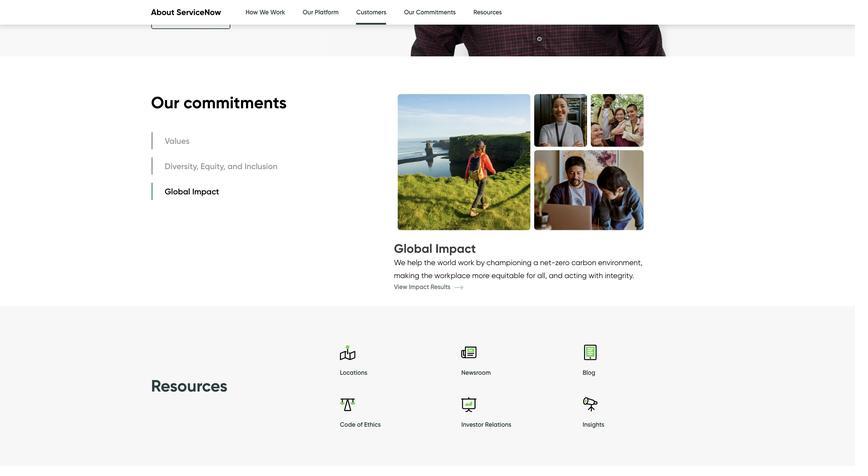 Task type: locate. For each thing, give the bounding box(es) containing it.
global for global impact
[[165, 187, 190, 196]]

help
[[408, 258, 423, 267]]

we inside global impact we help the world work by championing a net-zero carbon environment, making the workplace more equitable for all, and acting with integrity.
[[394, 258, 406, 267]]

our platform
[[303, 9, 339, 16]]

how we work link
[[246, 0, 285, 25]]

zero
[[556, 258, 570, 267]]

2 horizontal spatial impact
[[436, 241, 476, 256]]

a
[[534, 258, 539, 267]]

code of ethics
[[340, 421, 381, 428]]

2 horizontal spatial our
[[404, 9, 415, 16]]

global inside global impact we help the world work by championing a net-zero carbon environment, making the workplace more equitable for all, and acting with integrity.
[[394, 241, 433, 256]]

1 horizontal spatial resources
[[474, 9, 502, 16]]

integrity.
[[605, 271, 635, 280]]

environment,
[[599, 258, 643, 267]]

our
[[303, 9, 314, 16], [404, 9, 415, 16], [151, 92, 180, 113]]

1 vertical spatial impact
[[436, 241, 476, 256]]

0 vertical spatial the
[[424, 258, 436, 267]]

2 vertical spatial impact
[[409, 283, 430, 291]]

1 horizontal spatial impact
[[409, 283, 430, 291]]

values
[[165, 136, 190, 146]]

we
[[260, 9, 269, 16], [394, 258, 406, 267]]

impact
[[192, 187, 219, 196], [436, 241, 476, 256], [409, 283, 430, 291]]

impact down equity,
[[192, 187, 219, 196]]

relations
[[486, 421, 512, 428]]

0 horizontal spatial and
[[228, 161, 243, 171]]

more
[[473, 271, 490, 280]]

locations link
[[340, 345, 462, 380]]

1 vertical spatial we
[[394, 258, 406, 267]]

1 horizontal spatial and
[[549, 271, 563, 280]]

0 vertical spatial global
[[165, 187, 190, 196]]

0 horizontal spatial we
[[260, 9, 269, 16]]

carbon
[[572, 258, 597, 267]]

global impact we help the world work by championing a net-zero carbon environment, making the workplace more equitable for all, and acting with integrity.
[[394, 241, 643, 280]]

the up the view impact results
[[422, 271, 433, 280]]

how we work
[[246, 9, 285, 16]]

and inside global impact we help the world work by championing a net-zero carbon environment, making the workplace more equitable for all, and acting with integrity.
[[549, 271, 563, 280]]

1 horizontal spatial we
[[394, 258, 406, 267]]

resources
[[474, 9, 502, 16], [151, 375, 228, 396]]

view impact results link
[[394, 283, 474, 291]]

locations
[[340, 369, 368, 377]]

we right how
[[260, 9, 269, 16]]

impact inside global impact we help the world work by championing a net-zero carbon environment, making the workplace more equitable for all, and acting with integrity.
[[436, 241, 476, 256]]

customers
[[357, 9, 387, 16]]

global up help on the left bottom of the page
[[394, 241, 433, 256]]

work
[[271, 9, 285, 16]]

and right equity,
[[228, 161, 243, 171]]

by
[[477, 258, 485, 267]]

0 horizontal spatial impact
[[192, 187, 219, 196]]

investor relations link
[[462, 397, 583, 432]]

how
[[246, 9, 258, 16]]

about
[[151, 7, 175, 17]]

we up making
[[394, 258, 406, 267]]

and right all,
[[549, 271, 563, 280]]

the right help on the left bottom of the page
[[424, 258, 436, 267]]

our platform link
[[303, 0, 339, 25]]

1 vertical spatial global
[[394, 241, 433, 256]]

1 vertical spatial and
[[549, 271, 563, 280]]

commitments
[[184, 92, 287, 113]]

0 horizontal spatial resources
[[151, 375, 228, 396]]

newsroom
[[462, 369, 491, 377]]

global down diversity,
[[165, 187, 190, 196]]

0 horizontal spatial our
[[151, 92, 180, 113]]

0 horizontal spatial global
[[165, 187, 190, 196]]

view
[[394, 283, 408, 291]]

acting
[[565, 271, 587, 280]]

blog link
[[583, 345, 705, 380]]

global
[[165, 187, 190, 196], [394, 241, 433, 256]]

global for global impact we help the world work by championing a net-zero carbon environment, making the workplace more equitable for all, and acting with integrity.
[[394, 241, 433, 256]]

diversity,
[[165, 161, 199, 171]]

1 vertical spatial the
[[422, 271, 433, 280]]

and
[[228, 161, 243, 171], [549, 271, 563, 280]]

1 horizontal spatial our
[[303, 9, 314, 16]]

impact inside global impact link
[[192, 187, 219, 196]]

of
[[357, 421, 363, 428]]

commitments
[[417, 9, 456, 16]]

our commitments
[[151, 92, 287, 113]]

net-
[[541, 258, 556, 267]]

code of ethics link
[[340, 397, 462, 432]]

diversity, equity, and inclusion
[[165, 161, 278, 171]]

0 vertical spatial impact
[[192, 187, 219, 196]]

1 horizontal spatial global
[[394, 241, 433, 256]]

investor relations icon image
[[462, 397, 477, 412]]

the
[[424, 258, 436, 267], [422, 271, 433, 280]]

investor
[[462, 421, 484, 428]]

our inside 'link'
[[303, 9, 314, 16]]

insights link
[[583, 397, 705, 432]]

our commitments link
[[404, 0, 456, 25]]

impact up world
[[436, 241, 476, 256]]

resources link
[[474, 0, 502, 25]]

impact for view impact results
[[409, 283, 430, 291]]

platform
[[315, 9, 339, 16]]

impact down making
[[409, 283, 430, 291]]

1 vertical spatial resources
[[151, 375, 228, 396]]



Task type: describe. For each thing, give the bounding box(es) containing it.
impact for global impact we help the world work by championing a net-zero carbon environment, making the workplace more equitable for all, and acting with integrity.
[[436, 241, 476, 256]]

our for our platform
[[303, 9, 314, 16]]

0 vertical spatial and
[[228, 161, 243, 171]]

championing
[[487, 258, 532, 267]]

blog
[[583, 369, 596, 377]]

work
[[459, 258, 475, 267]]

impact for global impact
[[192, 187, 219, 196]]

values link
[[151, 132, 279, 149]]

our for our commitments
[[404, 9, 415, 16]]

with
[[589, 271, 604, 280]]

our commitments
[[404, 9, 456, 16]]

view impact results
[[394, 283, 452, 291]]

global impact link
[[151, 183, 279, 200]]

customers link
[[357, 0, 387, 27]]

inclusion
[[245, 161, 278, 171]]

workplace
[[435, 271, 471, 280]]

about servicenow
[[151, 7, 221, 17]]

servicenow
[[177, 7, 221, 17]]

0 vertical spatial we
[[260, 9, 269, 16]]

world
[[438, 258, 457, 267]]

ethics
[[365, 421, 381, 428]]

results
[[431, 283, 451, 291]]

equity,
[[201, 161, 226, 171]]

our for our commitments
[[151, 92, 180, 113]]

newsroom link
[[462, 345, 583, 380]]

equitable
[[492, 271, 525, 280]]

insights
[[583, 421, 605, 428]]

global impact
[[165, 187, 219, 196]]

making
[[394, 271, 420, 280]]

for
[[527, 271, 536, 280]]

insights icon image
[[583, 397, 599, 412]]

investor relations
[[462, 421, 512, 428]]

servicenow employees celebrating working together as a team image
[[394, 84, 648, 240]]

all,
[[538, 271, 548, 280]]

0 vertical spatial resources
[[474, 9, 502, 16]]

diversity, equity, and inclusion link
[[151, 158, 279, 175]]

code
[[340, 421, 356, 428]]



Task type: vqa. For each thing, say whether or not it's contained in the screenshot.
middle our
yes



